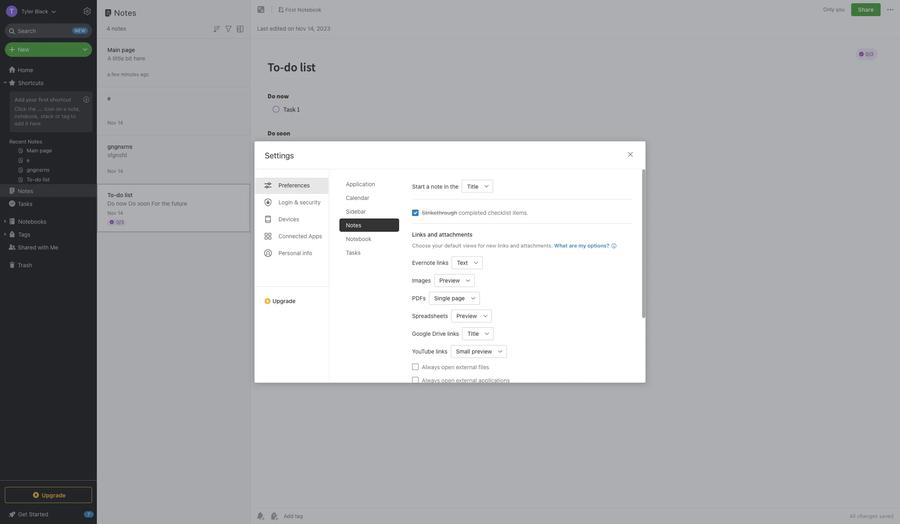 Task type: vqa. For each thing, say whether or not it's contained in the screenshot.


Task type: locate. For each thing, give the bounding box(es) containing it.
recent
[[9, 139, 26, 145]]

0 horizontal spatial on
[[56, 106, 62, 112]]

0 vertical spatial preview
[[440, 277, 460, 284]]

tab list for application
[[255, 170, 330, 383]]

preview inside choose default view option for spreadsheets field
[[457, 313, 477, 320]]

google
[[412, 331, 431, 338]]

a up tag
[[63, 106, 66, 112]]

0 vertical spatial upgrade button
[[255, 287, 329, 308]]

devices
[[279, 216, 299, 223]]

1 horizontal spatial a
[[107, 71, 110, 77]]

note,
[[68, 106, 80, 112]]

1 vertical spatial your
[[432, 243, 443, 249]]

note window element
[[251, 0, 901, 525]]

shared
[[18, 244, 36, 251]]

0 vertical spatial and
[[428, 231, 438, 238]]

strikethrough
[[422, 210, 457, 216]]

a inside icon on a note, notebook, stack or tag to add it here.
[[63, 106, 66, 112]]

open up always open external applications at the bottom
[[442, 364, 455, 371]]

1 external from the top
[[456, 364, 477, 371]]

1 vertical spatial page
[[452, 295, 465, 302]]

files
[[479, 364, 489, 371]]

your inside group
[[26, 97, 37, 103]]

with
[[38, 244, 49, 251]]

2 vertical spatial the
[[162, 200, 170, 207]]

and
[[428, 231, 438, 238], [510, 243, 520, 249]]

14 up gngnsrns
[[118, 120, 123, 126]]

nov
[[296, 25, 306, 32], [107, 120, 116, 126], [107, 168, 116, 174], [107, 210, 116, 216]]

0 horizontal spatial upgrade
[[42, 492, 66, 499]]

checklist
[[488, 210, 511, 216]]

1 vertical spatial tasks
[[346, 250, 361, 256]]

and right links
[[428, 231, 438, 238]]

here.
[[30, 120, 42, 127]]

what are my options?
[[554, 243, 610, 249]]

always open external files
[[422, 364, 489, 371]]

14 for gngnsrns
[[118, 168, 123, 174]]

and left attachments.
[[510, 243, 520, 249]]

nov 14 up 0/3
[[107, 210, 123, 216]]

open for always open external files
[[442, 364, 455, 371]]

group
[[0, 89, 97, 188]]

in
[[444, 183, 449, 190]]

preview button up single page button
[[434, 274, 462, 287]]

0 vertical spatial the
[[28, 106, 36, 112]]

future
[[172, 200, 187, 207]]

notebook down notes tab
[[346, 236, 372, 243]]

0 horizontal spatial notebook
[[298, 6, 322, 13]]

2 nov 14 from the top
[[107, 168, 123, 174]]

page right single
[[452, 295, 465, 302]]

1 vertical spatial title
[[468, 331, 479, 338]]

0 horizontal spatial page
[[122, 46, 135, 53]]

1 horizontal spatial notebook
[[346, 236, 372, 243]]

tab list containing preferences
[[255, 170, 330, 383]]

notes down sidebar
[[346, 222, 362, 229]]

page inside main page a little bit here
[[122, 46, 135, 53]]

tree containing home
[[0, 63, 97, 481]]

add a reminder image
[[256, 512, 265, 522]]

title button for google drive links
[[463, 328, 481, 341]]

open down always open external files
[[442, 377, 455, 384]]

notes inside note list element
[[114, 8, 137, 17]]

are
[[569, 243, 577, 249]]

1 vertical spatial always
[[422, 377, 440, 384]]

page inside button
[[452, 295, 465, 302]]

nov 14 down the sfgnsfd
[[107, 168, 123, 174]]

0 horizontal spatial tab list
[[255, 170, 330, 383]]

2 open from the top
[[442, 377, 455, 384]]

tasks
[[18, 201, 32, 207], [346, 250, 361, 256]]

2 horizontal spatial the
[[450, 183, 459, 190]]

tasks down "notebook" tab
[[346, 250, 361, 256]]

0 vertical spatial title
[[467, 183, 479, 190]]

1 vertical spatial title button
[[463, 328, 481, 341]]

links
[[412, 231, 426, 238]]

icon
[[44, 106, 54, 112]]

title button right in
[[462, 180, 481, 193]]

title right in
[[467, 183, 479, 190]]

1 vertical spatial nov 14
[[107, 168, 123, 174]]

tab list for start a note in the
[[340, 178, 406, 383]]

group inside tree
[[0, 89, 97, 188]]

1 horizontal spatial upgrade
[[273, 298, 296, 305]]

text
[[457, 260, 468, 267]]

preferences
[[279, 182, 310, 189]]

always right always open external applications option
[[422, 377, 440, 384]]

a
[[107, 71, 110, 77], [63, 106, 66, 112], [427, 183, 430, 190]]

tab list
[[255, 170, 330, 383], [340, 178, 406, 383]]

title up small preview button
[[468, 331, 479, 338]]

links left text button on the right
[[437, 260, 449, 267]]

notebook
[[298, 6, 322, 13], [346, 236, 372, 243]]

always right always open external files checkbox
[[422, 364, 440, 371]]

the right for
[[162, 200, 170, 207]]

preview
[[472, 349, 492, 355]]

0 horizontal spatial do
[[107, 200, 115, 207]]

page for main
[[122, 46, 135, 53]]

3 nov 14 from the top
[[107, 210, 123, 216]]

1 horizontal spatial tasks
[[346, 250, 361, 256]]

last edited on nov 14, 2023
[[257, 25, 330, 32]]

0 horizontal spatial upgrade button
[[5, 488, 92, 504]]

always open external applications
[[422, 377, 510, 384]]

title inside start a new note in the body or title. field
[[467, 183, 479, 190]]

14 up 0/3
[[118, 210, 123, 216]]

a left note
[[427, 183, 430, 190]]

external up always open external applications at the bottom
[[456, 364, 477, 371]]

expand tags image
[[2, 231, 8, 238]]

1 open from the top
[[442, 364, 455, 371]]

0 vertical spatial notebook
[[298, 6, 322, 13]]

1 vertical spatial preview button
[[451, 310, 479, 323]]

links right new
[[498, 243, 509, 249]]

14 for e
[[118, 120, 123, 126]]

preview button down single page field
[[451, 310, 479, 323]]

always
[[422, 364, 440, 371], [422, 377, 440, 384]]

tasks up the notebooks
[[18, 201, 32, 207]]

shared with me link
[[0, 241, 97, 254]]

calendar tab
[[340, 191, 399, 205]]

nov 14 up gngnsrns
[[107, 120, 123, 126]]

0 vertical spatial 14
[[118, 120, 123, 126]]

Note Editor text field
[[251, 39, 901, 508]]

0 horizontal spatial your
[[26, 97, 37, 103]]

1 vertical spatial 14
[[118, 168, 123, 174]]

0 vertical spatial always
[[422, 364, 440, 371]]

1 horizontal spatial page
[[452, 295, 465, 302]]

nov 14
[[107, 120, 123, 126], [107, 168, 123, 174], [107, 210, 123, 216]]

add
[[15, 97, 25, 103]]

1 vertical spatial upgrade
[[42, 492, 66, 499]]

views
[[463, 243, 477, 249]]

2 14 from the top
[[118, 168, 123, 174]]

1 horizontal spatial your
[[432, 243, 443, 249]]

1 horizontal spatial on
[[288, 25, 294, 32]]

notes up tasks button
[[18, 188, 33, 194]]

0 vertical spatial upgrade
[[273, 298, 296, 305]]

14 down the sfgnsfd
[[118, 168, 123, 174]]

2023
[[317, 25, 330, 32]]

notes inside tab
[[346, 222, 362, 229]]

preview up choose default view option for google drive links field
[[457, 313, 477, 320]]

Search text field
[[10, 23, 86, 38]]

on inside note window element
[[288, 25, 294, 32]]

0 vertical spatial on
[[288, 25, 294, 32]]

14
[[118, 120, 123, 126], [118, 168, 123, 174], [118, 210, 123, 216]]

on right edited at left
[[288, 25, 294, 32]]

1 vertical spatial open
[[442, 377, 455, 384]]

it
[[25, 120, 28, 127]]

0 vertical spatial open
[[442, 364, 455, 371]]

on up or
[[56, 106, 62, 112]]

do down list
[[129, 200, 136, 207]]

0 vertical spatial tasks
[[18, 201, 32, 207]]

the inside note list element
[[162, 200, 170, 207]]

google drive links
[[412, 331, 459, 338]]

0 vertical spatial a
[[107, 71, 110, 77]]

notes tab
[[340, 219, 399, 232]]

the left ...
[[28, 106, 36, 112]]

1 vertical spatial a
[[63, 106, 66, 112]]

2 vertical spatial 14
[[118, 210, 123, 216]]

a left few
[[107, 71, 110, 77]]

2 always from the top
[[422, 377, 440, 384]]

title inside choose default view option for google drive links field
[[468, 331, 479, 338]]

tab list containing application
[[340, 178, 406, 383]]

preview up single page
[[440, 277, 460, 284]]

0 vertical spatial page
[[122, 46, 135, 53]]

tree
[[0, 63, 97, 481]]

0 vertical spatial title button
[[462, 180, 481, 193]]

note list element
[[97, 0, 251, 525]]

1 vertical spatial on
[[56, 106, 62, 112]]

application
[[346, 181, 375, 188]]

strikethrough completed checklist items.
[[422, 210, 529, 216]]

my
[[579, 243, 586, 249]]

page
[[122, 46, 135, 53], [452, 295, 465, 302]]

1 always from the top
[[422, 364, 440, 371]]

notebook inside first notebook button
[[298, 6, 322, 13]]

or
[[55, 113, 60, 119]]

0 horizontal spatial a
[[63, 106, 66, 112]]

1 horizontal spatial do
[[129, 200, 136, 207]]

expand notebooks image
[[2, 218, 8, 225]]

preview
[[440, 277, 460, 284], [457, 313, 477, 320]]

external down always open external files
[[456, 377, 477, 384]]

4 notes
[[107, 25, 126, 32]]

1 vertical spatial external
[[456, 377, 477, 384]]

notebook tab
[[340, 233, 399, 246]]

notes right recent on the top of the page
[[28, 139, 42, 145]]

2 horizontal spatial a
[[427, 183, 430, 190]]

1 14 from the top
[[118, 120, 123, 126]]

your up click the ...
[[26, 97, 37, 103]]

title button for start a note in the
[[462, 180, 481, 193]]

attachments.
[[521, 243, 553, 249]]

images
[[412, 277, 431, 284]]

do
[[107, 200, 115, 207], [129, 200, 136, 207]]

main
[[107, 46, 120, 53]]

group containing add your first shortcut
[[0, 89, 97, 188]]

e
[[107, 95, 111, 102]]

your down links and attachments
[[432, 243, 443, 249]]

notes
[[112, 25, 126, 32]]

youtube
[[412, 349, 434, 355]]

close image
[[626, 150, 636, 160]]

text button
[[452, 257, 470, 270]]

1 nov 14 from the top
[[107, 120, 123, 126]]

attachments
[[439, 231, 473, 238]]

0 horizontal spatial tasks
[[18, 201, 32, 207]]

1 horizontal spatial upgrade button
[[255, 287, 329, 308]]

notes up notes
[[114, 8, 137, 17]]

1 vertical spatial preview
[[457, 313, 477, 320]]

1 vertical spatial notebook
[[346, 236, 372, 243]]

0 horizontal spatial and
[[428, 231, 438, 238]]

1 horizontal spatial and
[[510, 243, 520, 249]]

title for google drive links
[[468, 331, 479, 338]]

title button
[[462, 180, 481, 193], [463, 328, 481, 341]]

do down to-
[[107, 200, 115, 207]]

the right in
[[450, 183, 459, 190]]

1 horizontal spatial the
[[162, 200, 170, 207]]

1 horizontal spatial tab list
[[340, 178, 406, 383]]

preview for images
[[440, 277, 460, 284]]

title button down choose default view option for spreadsheets field
[[463, 328, 481, 341]]

open for always open external applications
[[442, 377, 455, 384]]

tasks inside tab
[[346, 250, 361, 256]]

do
[[116, 192, 123, 198]]

first notebook button
[[275, 4, 324, 15]]

only
[[824, 6, 835, 13]]

to-do list
[[107, 192, 133, 198]]

2 external from the top
[[456, 377, 477, 384]]

preview inside the choose default view option for images field
[[440, 277, 460, 284]]

nov left the 14, on the left top
[[296, 25, 306, 32]]

share button
[[852, 3, 881, 16]]

nov 14 for gngnsrns
[[107, 168, 123, 174]]

0 vertical spatial nov 14
[[107, 120, 123, 126]]

notes
[[114, 8, 137, 17], [28, 139, 42, 145], [18, 188, 33, 194], [346, 222, 362, 229]]

now
[[116, 200, 127, 207]]

0 vertical spatial preview button
[[434, 274, 462, 287]]

0 horizontal spatial the
[[28, 106, 36, 112]]

expand note image
[[256, 5, 266, 15]]

notebook right the first
[[298, 6, 322, 13]]

page up bit
[[122, 46, 135, 53]]

None search field
[[10, 23, 86, 38]]

new
[[18, 46, 29, 53]]

2 vertical spatial nov 14
[[107, 210, 123, 216]]

settings image
[[82, 6, 92, 16]]

a inside note list element
[[107, 71, 110, 77]]

0 vertical spatial your
[[26, 97, 37, 103]]

0 vertical spatial external
[[456, 364, 477, 371]]

youtube links
[[412, 349, 448, 355]]

external for files
[[456, 364, 477, 371]]



Task type: describe. For each thing, give the bounding box(es) containing it.
default
[[445, 243, 462, 249]]

choose
[[412, 243, 431, 249]]

preview for spreadsheets
[[457, 313, 477, 320]]

Start a new note in the body or title. field
[[462, 180, 494, 193]]

pdfs
[[412, 295, 426, 302]]

Choose default view option for Spreadsheets field
[[451, 310, 492, 323]]

always for always open external applications
[[422, 377, 440, 384]]

first notebook
[[286, 6, 322, 13]]

single
[[434, 295, 450, 302]]

application tab
[[340, 178, 399, 191]]

external for applications
[[456, 377, 477, 384]]

1 do from the left
[[107, 200, 115, 207]]

nov 14 for e
[[107, 120, 123, 126]]

2 vertical spatial a
[[427, 183, 430, 190]]

home link
[[0, 63, 97, 76]]

Choose default view option for PDFs field
[[429, 292, 480, 305]]

to-
[[107, 192, 116, 198]]

small preview
[[456, 349, 492, 355]]

ago
[[140, 71, 149, 77]]

click the ...
[[15, 106, 43, 112]]

notes link
[[0, 185, 97, 197]]

tasks button
[[0, 197, 97, 210]]

evernote
[[412, 260, 435, 267]]

few
[[111, 71, 120, 77]]

1 vertical spatial and
[[510, 243, 520, 249]]

1 vertical spatial the
[[450, 183, 459, 190]]

to
[[71, 113, 76, 119]]

page for single
[[452, 295, 465, 302]]

Choose default view option for YouTube links field
[[451, 345, 507, 358]]

single page button
[[429, 292, 467, 305]]

shortcuts
[[18, 79, 44, 86]]

security
[[300, 199, 321, 206]]

login & security
[[279, 199, 321, 206]]

tasks tab
[[340, 246, 399, 260]]

connected apps
[[279, 233, 322, 240]]

spreadsheets
[[412, 313, 448, 320]]

edited
[[270, 25, 286, 32]]

add
[[15, 120, 24, 127]]

small preview button
[[451, 345, 494, 358]]

Always open external files checkbox
[[412, 364, 419, 371]]

nov up 0/3
[[107, 210, 116, 216]]

home
[[18, 66, 33, 73]]

14,
[[308, 25, 315, 32]]

calendar
[[346, 195, 369, 202]]

click
[[15, 106, 27, 112]]

changes
[[858, 514, 878, 520]]

info
[[303, 250, 312, 257]]

personal
[[279, 250, 301, 257]]

shared with me
[[18, 244, 58, 251]]

links and attachments
[[412, 231, 473, 238]]

evernote links
[[412, 260, 449, 267]]

tasks inside button
[[18, 201, 32, 207]]

for
[[152, 200, 160, 207]]

do now do soon for the future
[[107, 200, 187, 207]]

little
[[113, 55, 124, 62]]

me
[[50, 244, 58, 251]]

here
[[134, 55, 145, 62]]

Choose default view option for Evernote links field
[[452, 257, 483, 270]]

all
[[850, 514, 856, 520]]

items.
[[513, 210, 529, 216]]

preview button for spreadsheets
[[451, 310, 479, 323]]

main page a little bit here
[[107, 46, 145, 62]]

sidebar
[[346, 208, 366, 215]]

add tag image
[[269, 512, 279, 522]]

links right drive
[[448, 331, 459, 338]]

on inside icon on a note, notebook, stack or tag to add it here.
[[56, 106, 62, 112]]

you
[[836, 6, 845, 13]]

title for start a note in the
[[467, 183, 479, 190]]

a
[[107, 55, 111, 62]]

new
[[486, 243, 497, 249]]

2 do from the left
[[129, 200, 136, 207]]

...
[[37, 106, 43, 112]]

stack
[[41, 113, 54, 119]]

saved
[[880, 514, 894, 520]]

links down drive
[[436, 349, 448, 355]]

icon on a note, notebook, stack or tag to add it here.
[[15, 106, 80, 127]]

nov down the sfgnsfd
[[107, 168, 116, 174]]

applications
[[479, 377, 510, 384]]

personal info
[[279, 250, 312, 257]]

always for always open external files
[[422, 364, 440, 371]]

choose your default views for new links and attachments.
[[412, 243, 553, 249]]

bit
[[125, 55, 132, 62]]

Select878 checkbox
[[412, 210, 419, 216]]

note
[[431, 183, 443, 190]]

options?
[[588, 243, 610, 249]]

your for default
[[432, 243, 443, 249]]

nov down e
[[107, 120, 116, 126]]

list
[[125, 192, 133, 198]]

1 vertical spatial upgrade button
[[5, 488, 92, 504]]

preview button for images
[[434, 274, 462, 287]]

add your first shortcut
[[15, 97, 71, 103]]

Choose default view option for Google Drive links field
[[463, 328, 494, 341]]

nov inside note window element
[[296, 25, 306, 32]]

notebook inside "notebook" tab
[[346, 236, 372, 243]]

Always open external applications checkbox
[[412, 378, 419, 384]]

upgrade button inside tab list
[[255, 287, 329, 308]]

shortcut
[[50, 97, 71, 103]]

tags button
[[0, 228, 97, 241]]

single page
[[434, 295, 465, 302]]

for
[[478, 243, 485, 249]]

sidebar tab
[[340, 205, 399, 218]]

drive
[[432, 331, 446, 338]]

3 14 from the top
[[118, 210, 123, 216]]

0/3
[[116, 219, 124, 226]]

sfgnsfd
[[107, 152, 127, 159]]

apps
[[309, 233, 322, 240]]

your for first
[[26, 97, 37, 103]]

notebooks link
[[0, 215, 97, 228]]

trash
[[18, 262, 32, 269]]

start
[[412, 183, 425, 190]]

small
[[456, 349, 470, 355]]

Choose default view option for Images field
[[434, 274, 475, 287]]

&
[[294, 199, 298, 206]]

a few minutes ago
[[107, 71, 149, 77]]

first
[[38, 97, 49, 103]]

notebook,
[[15, 113, 39, 119]]

last
[[257, 25, 268, 32]]



